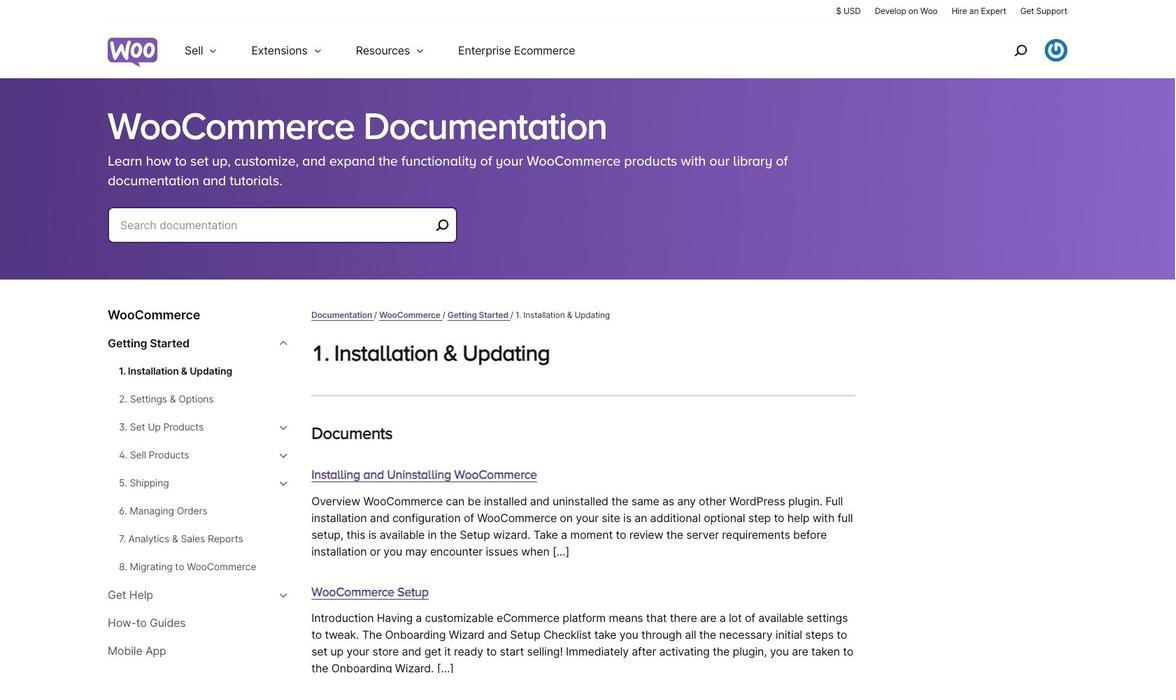 Task type: locate. For each thing, give the bounding box(es) containing it.
None search field
[[108, 207, 457, 260]]

search image
[[1009, 39, 1032, 62]]

breadcrumb element
[[311, 308, 855, 322]]

open account menu image
[[1045, 39, 1067, 62]]



Task type: describe. For each thing, give the bounding box(es) containing it.
service navigation menu element
[[984, 28, 1067, 73]]

Search documentation search field
[[120, 215, 431, 235]]



